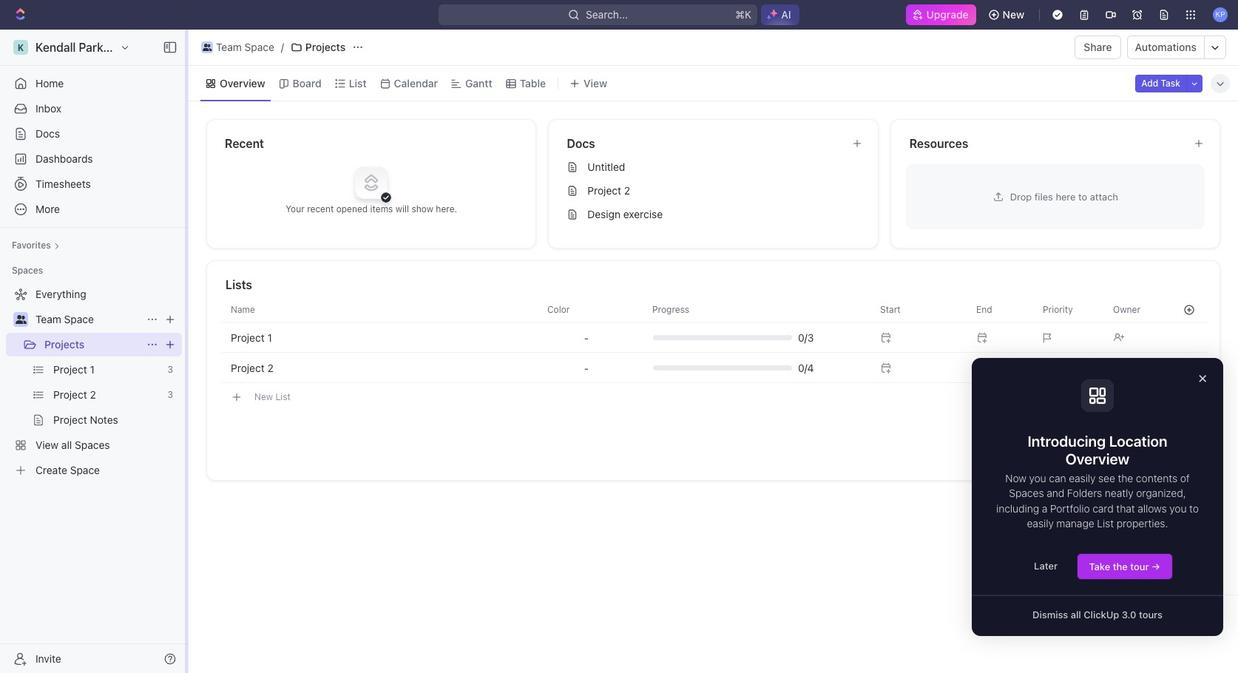 Task type: locate. For each thing, give the bounding box(es) containing it.
the up neatly
[[1119, 472, 1134, 485]]

projects down everything
[[44, 338, 85, 351]]

space down everything link
[[64, 313, 94, 326]]

clickup
[[1084, 609, 1120, 621]]

0 horizontal spatial list
[[276, 391, 291, 402]]

space down view all spaces link
[[70, 464, 100, 477]]

0 horizontal spatial 2
[[90, 389, 96, 401]]

project 2 inside tree
[[53, 389, 96, 401]]

×
[[1199, 369, 1208, 386]]

0 vertical spatial projects
[[306, 41, 346, 53]]

user group image
[[203, 44, 212, 51]]

project
[[588, 184, 622, 197], [231, 331, 265, 344], [231, 362, 265, 374], [53, 363, 87, 376], [53, 389, 87, 401], [53, 414, 87, 426]]

board
[[293, 77, 322, 89]]

1 vertical spatial the
[[1114, 561, 1128, 573]]

projects link right /
[[287, 38, 349, 56]]

0 vertical spatial list
[[349, 77, 367, 89]]

projects up board
[[306, 41, 346, 53]]

1 horizontal spatial 2
[[268, 362, 274, 374]]

1 vertical spatial list
[[276, 391, 291, 402]]

view for view all spaces
[[36, 439, 59, 451]]

1 horizontal spatial docs
[[567, 137, 596, 150]]

0 horizontal spatial projects link
[[44, 333, 141, 357]]

project 2 up new list
[[231, 362, 274, 374]]

team space link up overview link
[[198, 38, 278, 56]]

0 horizontal spatial project 2
[[53, 389, 96, 401]]

view button
[[565, 66, 689, 101]]

end
[[977, 304, 993, 315]]

1 horizontal spatial easily
[[1070, 472, 1096, 485]]

k
[[18, 42, 24, 53]]

to down of at the right
[[1190, 502, 1200, 515]]

0 horizontal spatial 1
[[90, 363, 95, 376]]

0 vertical spatial 3
[[168, 364, 173, 375]]

0 vertical spatial the
[[1119, 472, 1134, 485]]

automations
[[1136, 41, 1197, 53]]

2
[[625, 184, 631, 197], [268, 362, 274, 374], [90, 389, 96, 401]]

new list
[[255, 391, 291, 402]]

share button
[[1076, 36, 1122, 59]]

1 horizontal spatial view
[[584, 77, 608, 89]]

here.
[[436, 203, 457, 214]]

2 inside tree
[[90, 389, 96, 401]]

1 3 from the top
[[168, 364, 173, 375]]

2 vertical spatial 2
[[90, 389, 96, 401]]

1 vertical spatial projects
[[44, 338, 85, 351]]

1 horizontal spatial project 1
[[231, 331, 272, 344]]

1 vertical spatial spaces
[[75, 439, 110, 451]]

1 horizontal spatial 1
[[268, 331, 272, 344]]

card
[[1093, 502, 1114, 515]]

1 vertical spatial team space
[[36, 313, 94, 326]]

upgrade
[[927, 8, 969, 21]]

project 1 inside tree
[[53, 363, 95, 376]]

invite
[[36, 652, 61, 665]]

spaces up "create space" link
[[75, 439, 110, 451]]

overview
[[220, 77, 265, 89], [1066, 451, 1130, 468]]

0 vertical spatial to
[[1079, 191, 1088, 202]]

2 horizontal spatial project 2
[[588, 184, 631, 197]]

the inside "button"
[[1114, 561, 1128, 573]]

docs up untitled
[[567, 137, 596, 150]]

1 vertical spatial 3
[[168, 389, 173, 400]]

0 vertical spatial all
[[61, 439, 72, 451]]

1 vertical spatial team
[[36, 313, 61, 326]]

dashboards
[[36, 152, 93, 165]]

project for the project 2 link to the bottom
[[53, 389, 87, 401]]

projects
[[306, 41, 346, 53], [44, 338, 85, 351]]

2 for the project 2 link to the bottom
[[90, 389, 96, 401]]

2 up 'project notes'
[[90, 389, 96, 401]]

1 vertical spatial project 2
[[231, 362, 274, 374]]

1 vertical spatial 1
[[90, 363, 95, 376]]

1 horizontal spatial team space
[[216, 41, 274, 53]]

everything
[[36, 288, 86, 300]]

all inside button
[[1071, 609, 1082, 621]]

0 horizontal spatial docs
[[36, 127, 60, 140]]

introducing
[[1028, 433, 1106, 450]]

project 1 link down name button
[[222, 323, 539, 352]]

project 2 for middle the project 2 link
[[231, 362, 274, 374]]

home link
[[6, 72, 182, 95]]

project 2 up 'project notes'
[[53, 389, 96, 401]]

0 horizontal spatial projects
[[44, 338, 85, 351]]

team right user group icon
[[216, 41, 242, 53]]

inbox link
[[6, 97, 182, 121]]

list
[[349, 77, 367, 89], [276, 391, 291, 402], [1098, 517, 1115, 530]]

team space
[[216, 41, 274, 53], [36, 313, 94, 326]]

1 vertical spatial project 1
[[53, 363, 95, 376]]

0 horizontal spatial team space
[[36, 313, 94, 326]]

1 vertical spatial dropdown menu image
[[585, 362, 589, 374]]

spaces down favorites
[[12, 265, 43, 276]]

0 vertical spatial team space link
[[198, 38, 278, 56]]

to right here
[[1079, 191, 1088, 202]]

easily down a
[[1028, 517, 1054, 530]]

0 vertical spatial 1
[[268, 331, 272, 344]]

new for new
[[1003, 8, 1025, 21]]

tree
[[6, 283, 182, 483]]

everything link
[[6, 283, 179, 306]]

2 vertical spatial list
[[1098, 517, 1115, 530]]

1 horizontal spatial to
[[1190, 502, 1200, 515]]

0 horizontal spatial new
[[255, 391, 273, 402]]

projects link down everything link
[[44, 333, 141, 357]]

project 1 up 'project notes'
[[53, 363, 95, 376]]

project 2 down untitled
[[588, 184, 631, 197]]

parks's
[[79, 41, 119, 54]]

1 horizontal spatial projects
[[306, 41, 346, 53]]

1 vertical spatial view
[[36, 439, 59, 451]]

overview up recent
[[220, 77, 265, 89]]

2 vertical spatial project 2
[[53, 389, 96, 401]]

1 horizontal spatial you
[[1170, 502, 1187, 515]]

1 dropdown menu image from the top
[[585, 332, 589, 344]]

0 horizontal spatial team
[[36, 313, 61, 326]]

list inside button
[[276, 391, 291, 402]]

team
[[216, 41, 242, 53], [36, 313, 61, 326]]

the
[[1119, 472, 1134, 485], [1114, 561, 1128, 573]]

board link
[[290, 73, 322, 94]]

project 1 link
[[222, 323, 539, 352], [53, 358, 162, 382]]

favorites button
[[6, 237, 66, 255]]

design exercise link
[[561, 203, 872, 226]]

team space down everything
[[36, 313, 94, 326]]

2 3 from the top
[[168, 389, 173, 400]]

kp button
[[1209, 3, 1233, 27]]

1 horizontal spatial overview
[[1066, 451, 1130, 468]]

all
[[61, 439, 72, 451], [1071, 609, 1082, 621]]

the left tour at the bottom
[[1114, 561, 1128, 573]]

0 vertical spatial overview
[[220, 77, 265, 89]]

list inside introducing location overview now you can easily see the contents of spaces and folders neatly organized, including a portfolio card that allows you to easily manage list properties.
[[1098, 517, 1115, 530]]

docs down inbox
[[36, 127, 60, 140]]

0 horizontal spatial team space link
[[36, 308, 141, 332]]

0/4
[[799, 362, 814, 374]]

0 vertical spatial you
[[1030, 472, 1047, 485]]

overview up see
[[1066, 451, 1130, 468]]

you left can
[[1030, 472, 1047, 485]]

gantt link
[[463, 73, 493, 94]]

1 vertical spatial all
[[1071, 609, 1082, 621]]

0 horizontal spatial easily
[[1028, 517, 1054, 530]]

properties.
[[1117, 517, 1169, 530]]

2 vertical spatial space
[[70, 464, 100, 477]]

0 vertical spatial project 1 link
[[222, 323, 539, 352]]

project for middle the project 2 link
[[231, 362, 265, 374]]

1 vertical spatial to
[[1190, 502, 1200, 515]]

dropdown menu image
[[585, 332, 589, 344], [585, 362, 589, 374]]

0 vertical spatial dropdown menu image
[[585, 332, 589, 344]]

ai
[[782, 8, 792, 21]]

0 vertical spatial projects link
[[287, 38, 349, 56]]

allows
[[1138, 502, 1168, 515]]

project inside project notes link
[[53, 414, 87, 426]]

0 vertical spatial project 1
[[231, 331, 272, 344]]

0 horizontal spatial spaces
[[12, 265, 43, 276]]

dismiss all clickup 3.0 tours
[[1033, 609, 1163, 621]]

0 vertical spatial 2
[[625, 184, 631, 197]]

project 1 link up notes
[[53, 358, 162, 382]]

more button
[[6, 198, 182, 221]]

0 horizontal spatial view
[[36, 439, 59, 451]]

space left /
[[245, 41, 274, 53]]

spaces inside tree
[[75, 439, 110, 451]]

start
[[881, 304, 901, 315]]

2 up design exercise
[[625, 184, 631, 197]]

tree containing everything
[[6, 283, 182, 483]]

overview link
[[217, 73, 265, 94]]

1 up 'project notes'
[[90, 363, 95, 376]]

all inside tree
[[61, 439, 72, 451]]

1 vertical spatial easily
[[1028, 517, 1054, 530]]

0 vertical spatial spaces
[[12, 265, 43, 276]]

project 2
[[588, 184, 631, 197], [231, 362, 274, 374], [53, 389, 96, 401]]

create space
[[36, 464, 100, 477]]

easily
[[1070, 472, 1096, 485], [1028, 517, 1054, 530]]

1 horizontal spatial list
[[349, 77, 367, 89]]

0 vertical spatial new
[[1003, 8, 1025, 21]]

3 for project 1
[[168, 364, 173, 375]]

new list button
[[222, 384, 1209, 410]]

including
[[997, 502, 1040, 515]]

2 up new list
[[268, 362, 274, 374]]

team space up overview link
[[216, 41, 274, 53]]

name
[[231, 304, 255, 315]]

team right user group image
[[36, 313, 61, 326]]

navigation containing ×
[[972, 358, 1239, 637]]

0 horizontal spatial to
[[1079, 191, 1088, 202]]

color
[[548, 304, 570, 315]]

recent
[[225, 137, 264, 150]]

new inside button
[[1003, 8, 1025, 21]]

all left clickup
[[1071, 609, 1082, 621]]

user group image
[[15, 315, 26, 324]]

untitled
[[588, 161, 626, 173]]

1 horizontal spatial spaces
[[75, 439, 110, 451]]

0 horizontal spatial you
[[1030, 472, 1047, 485]]

view inside view all spaces link
[[36, 439, 59, 451]]

project 2 link
[[561, 179, 872, 203], [222, 354, 539, 383], [53, 383, 162, 407]]

projects link
[[287, 38, 349, 56], [44, 333, 141, 357]]

team space link down everything link
[[36, 308, 141, 332]]

2 horizontal spatial list
[[1098, 517, 1115, 530]]

space
[[245, 41, 274, 53], [64, 313, 94, 326], [70, 464, 100, 477]]

new inside button
[[255, 391, 273, 402]]

calendar link
[[391, 73, 438, 94]]

kendall parks's workspace
[[36, 41, 183, 54]]

0 vertical spatial team
[[216, 41, 242, 53]]

1 up new list
[[268, 331, 272, 344]]

1 horizontal spatial project 2
[[231, 362, 274, 374]]

2 dropdown menu image from the top
[[585, 362, 589, 374]]

priority
[[1043, 304, 1074, 315]]

0 horizontal spatial project 1 link
[[53, 358, 162, 382]]

0 horizontal spatial project 1
[[53, 363, 95, 376]]

show
[[412, 203, 434, 214]]

1 vertical spatial 2
[[268, 362, 274, 374]]

1 horizontal spatial project 1 link
[[222, 323, 539, 352]]

all up 'create space'
[[61, 439, 72, 451]]

overview inside introducing location overview now you can easily see the contents of spaces and folders neatly organized, including a portfolio card that allows you to easily manage list properties.
[[1066, 451, 1130, 468]]

project 1 down name
[[231, 331, 272, 344]]

view inside view button
[[584, 77, 608, 89]]

table
[[520, 77, 546, 89]]

set priority image
[[1035, 354, 1105, 383]]

easily up folders
[[1070, 472, 1096, 485]]

0 vertical spatial view
[[584, 77, 608, 89]]

0 vertical spatial project 2 link
[[561, 179, 872, 203]]

you down organized,
[[1170, 502, 1187, 515]]

1 vertical spatial new
[[255, 391, 273, 402]]

1 vertical spatial overview
[[1066, 451, 1130, 468]]

portfolio
[[1051, 502, 1091, 515]]

2 horizontal spatial 2
[[625, 184, 631, 197]]

untitled link
[[561, 155, 872, 179]]

view right table
[[584, 77, 608, 89]]

2 vertical spatial project 2 link
[[53, 383, 162, 407]]

folders
[[1068, 487, 1103, 500]]

2 vertical spatial spaces
[[1010, 487, 1045, 500]]

1 horizontal spatial project 2 link
[[222, 354, 539, 383]]

0 horizontal spatial project 2 link
[[53, 383, 162, 407]]

spaces up the including
[[1010, 487, 1045, 500]]

2 horizontal spatial spaces
[[1010, 487, 1045, 500]]

0 horizontal spatial overview
[[220, 77, 265, 89]]

docs inside sidebar navigation
[[36, 127, 60, 140]]

1 horizontal spatial new
[[1003, 8, 1025, 21]]

team space link
[[198, 38, 278, 56], [36, 308, 141, 332]]

navigation
[[972, 358, 1239, 637]]

later button
[[1023, 554, 1070, 579]]

0 horizontal spatial all
[[61, 439, 72, 451]]

view up create
[[36, 439, 59, 451]]



Task type: vqa. For each thing, say whether or not it's contained in the screenshot.
ADMIN TRAINING
no



Task type: describe. For each thing, give the bounding box(es) containing it.
table link
[[517, 73, 546, 94]]

dashboards link
[[6, 147, 182, 171]]

notes
[[90, 414, 118, 426]]

later
[[1035, 560, 1058, 572]]

more
[[36, 203, 60, 215]]

no recent items image
[[342, 153, 401, 212]]

0 vertical spatial team space
[[216, 41, 274, 53]]

kendall parks's workspace, , element
[[13, 40, 28, 55]]

view all spaces link
[[6, 434, 179, 457]]

drop files here to attach
[[1011, 191, 1119, 202]]

2 for middle the project 2 link
[[268, 362, 274, 374]]

project notes link
[[53, 409, 179, 432]]

search...
[[586, 8, 629, 21]]

progress button
[[644, 298, 863, 322]]

1 vertical spatial you
[[1170, 502, 1187, 515]]

contents
[[1137, 472, 1178, 485]]

0 vertical spatial project 2
[[588, 184, 631, 197]]

project for project notes link
[[53, 414, 87, 426]]

space inside "create space" link
[[70, 464, 100, 477]]

1 vertical spatial space
[[64, 313, 94, 326]]

opened
[[336, 203, 368, 214]]

view all spaces
[[36, 439, 110, 451]]

take
[[1090, 561, 1111, 573]]

that
[[1117, 502, 1136, 515]]

to inside introducing location overview now you can easily see the contents of spaces and folders neatly organized, including a portfolio card that allows you to easily manage list properties.
[[1190, 502, 1200, 515]]

see
[[1099, 472, 1116, 485]]

attach
[[1091, 191, 1119, 202]]

your recent opened items will show here.
[[286, 203, 457, 214]]

here
[[1056, 191, 1076, 202]]

project for project 1 link to the right
[[231, 331, 265, 344]]

tours
[[1140, 609, 1163, 621]]

projects inside sidebar navigation
[[44, 338, 85, 351]]

1 vertical spatial project 1 link
[[53, 358, 162, 382]]

and
[[1047, 487, 1065, 500]]

add
[[1142, 77, 1159, 88]]

end button
[[968, 298, 1035, 322]]

1 vertical spatial project 2 link
[[222, 354, 539, 383]]

calendar
[[394, 77, 438, 89]]

exercise
[[624, 208, 663, 221]]

3 for project 2
[[168, 389, 173, 400]]

timesheets
[[36, 178, 91, 190]]

2 horizontal spatial project 2 link
[[561, 179, 872, 203]]

favorites
[[12, 240, 51, 251]]

share
[[1085, 41, 1113, 53]]

docs link
[[6, 122, 182, 146]]

of
[[1181, 472, 1190, 485]]

new for new list
[[255, 391, 273, 402]]

1 horizontal spatial team space link
[[198, 38, 278, 56]]

resources
[[910, 137, 969, 150]]

1 vertical spatial team space link
[[36, 308, 141, 332]]

home
[[36, 77, 64, 90]]

design
[[588, 208, 621, 221]]

start button
[[872, 298, 968, 322]]

task
[[1162, 77, 1181, 88]]

resources button
[[909, 135, 1183, 152]]

location
[[1110, 433, 1168, 450]]

gantt
[[466, 77, 493, 89]]

priority button
[[1035, 298, 1105, 322]]

a
[[1043, 502, 1048, 515]]

project for project 1 link to the bottom
[[53, 363, 87, 376]]

all for view
[[61, 439, 72, 451]]

dismiss
[[1033, 609, 1069, 621]]

lists button
[[225, 276, 1203, 294]]

spaces inside introducing location overview now you can easily see the contents of spaces and folders neatly organized, including a portfolio card that allows you to easily manage list properties.
[[1010, 487, 1045, 500]]

new button
[[983, 3, 1034, 27]]

dropdown menu image for 0/4
[[585, 362, 589, 374]]

create
[[36, 464, 67, 477]]

workspace
[[122, 41, 183, 54]]

project notes
[[53, 414, 118, 426]]

manage
[[1057, 517, 1095, 530]]

1 horizontal spatial projects link
[[287, 38, 349, 56]]

your
[[286, 203, 305, 214]]

3.0
[[1123, 609, 1137, 621]]

dropdown menu image for 0/3
[[585, 332, 589, 344]]

create space link
[[6, 459, 179, 483]]

team inside sidebar navigation
[[36, 313, 61, 326]]

tour
[[1131, 561, 1150, 573]]

neatly
[[1106, 487, 1134, 500]]

view button
[[565, 73, 613, 94]]

tree inside sidebar navigation
[[6, 283, 182, 483]]

upgrade link
[[906, 4, 977, 25]]

view for view
[[584, 77, 608, 89]]

owner
[[1114, 304, 1141, 315]]

→
[[1152, 561, 1161, 573]]

add task button
[[1136, 74, 1187, 92]]

drop
[[1011, 191, 1033, 202]]

project 2 for the project 2 link to the bottom
[[53, 389, 96, 401]]

now
[[1006, 472, 1027, 485]]

introducing location overview now you can easily see the contents of spaces and folders neatly organized, including a portfolio card that allows you to easily manage list properties.
[[997, 433, 1202, 530]]

1 horizontal spatial team
[[216, 41, 242, 53]]

add task
[[1142, 77, 1181, 88]]

sidebar navigation
[[0, 30, 192, 673]]

team space inside sidebar navigation
[[36, 313, 94, 326]]

can
[[1050, 472, 1067, 485]]

1 inside tree
[[90, 363, 95, 376]]

kp
[[1216, 10, 1226, 19]]

items
[[370, 203, 393, 214]]

dismiss all clickup 3.0 tours button
[[1021, 603, 1175, 628]]

0 vertical spatial easily
[[1070, 472, 1096, 485]]

will
[[396, 203, 409, 214]]

design exercise
[[588, 208, 663, 221]]

the inside introducing location overview now you can easily see the contents of spaces and folders neatly organized, including a portfolio card that allows you to easily manage list properties.
[[1119, 472, 1134, 485]]

organized,
[[1137, 487, 1187, 500]]

lists
[[226, 278, 252, 292]]

0 vertical spatial space
[[245, 41, 274, 53]]

recent
[[307, 203, 334, 214]]

progress
[[653, 304, 690, 315]]

inbox
[[36, 102, 61, 115]]

name button
[[222, 298, 539, 322]]

1 vertical spatial projects link
[[44, 333, 141, 357]]

0/3
[[799, 331, 814, 344]]

all for dismiss
[[1071, 609, 1082, 621]]

ai button
[[762, 4, 800, 25]]

/
[[281, 41, 284, 53]]



